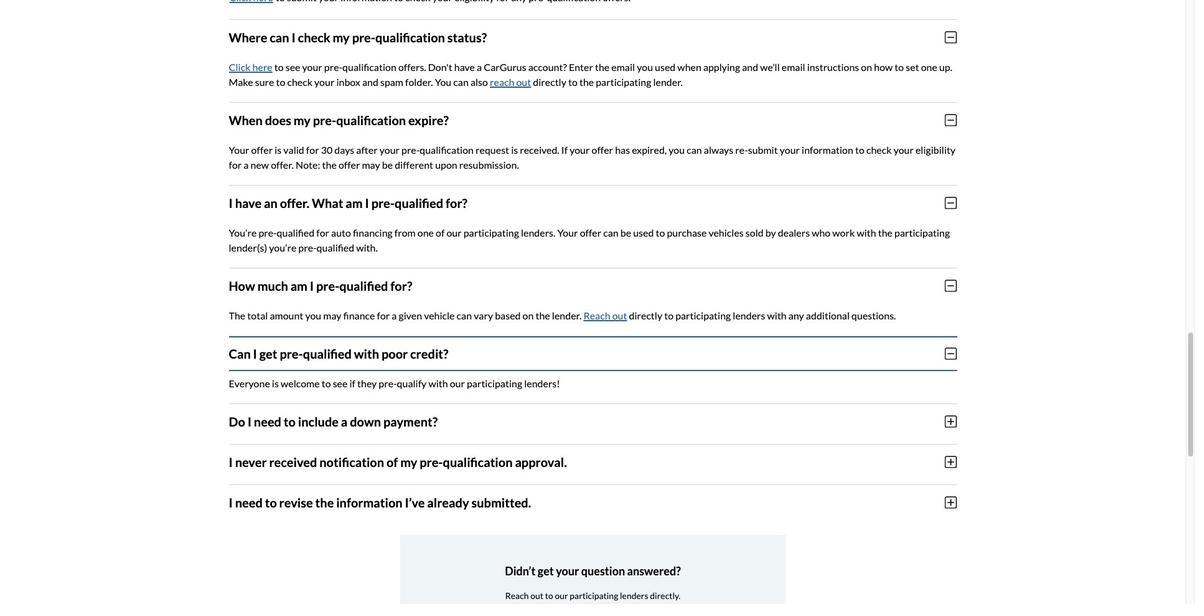 Task type: locate. For each thing, give the bounding box(es) containing it.
used left purchase
[[634, 227, 654, 238]]

plus square image inside the i never received notification of my pre-qualification approval. button
[[946, 455, 958, 469]]

1 plus square image from the top
[[946, 415, 958, 428]]

0 vertical spatial have
[[455, 61, 475, 73]]

minus square image inside i have an offer. what am i pre-qualified for? dropdown button
[[946, 196, 958, 210]]

can inside dropdown button
[[270, 30, 289, 45]]

0 vertical spatial lender.
[[654, 76, 683, 88]]

0 horizontal spatial information
[[336, 495, 403, 510]]

your
[[229, 144, 249, 156], [558, 227, 578, 238]]

your right if on the top of page
[[570, 144, 590, 156]]

1 horizontal spatial have
[[455, 61, 475, 73]]

1 horizontal spatial my
[[333, 30, 350, 45]]

1 vertical spatial see
[[333, 377, 348, 389]]

0 horizontal spatial directly
[[533, 76, 567, 88]]

dealers
[[778, 227, 810, 238]]

get right didn't
[[538, 564, 554, 578]]

offer inside you're pre-qualified for auto financing from one of our participating lenders. your offer can be used to purchase vehicles sold by dealers who work with the participating lender(s) you're pre-qualified with.
[[580, 227, 602, 238]]

1 vertical spatial and
[[362, 76, 379, 88]]

1 horizontal spatial see
[[333, 377, 348, 389]]

1 vertical spatial plus square image
[[946, 455, 958, 469]]

1 vertical spatial on
[[523, 309, 534, 321]]

with right work
[[857, 227, 877, 238]]

0 vertical spatial one
[[922, 61, 938, 73]]

my down payment?
[[401, 455, 417, 469]]

directly down account?
[[533, 76, 567, 88]]

2 minus square image from the top
[[946, 347, 958, 360]]

0 vertical spatial get
[[260, 346, 277, 361]]

1 horizontal spatial lender.
[[654, 76, 683, 88]]

for? up given
[[391, 278, 412, 293]]

1 horizontal spatial on
[[862, 61, 873, 73]]

1 vertical spatial of
[[387, 455, 398, 469]]

lender. down when
[[654, 76, 683, 88]]

reach out link
[[490, 76, 531, 88]]

already
[[427, 495, 469, 510]]

your inside your offer is valid for 30 days after your pre-qualification request is received. if your offer has expired, you can always re-submit your information to check your eligibility for a new offer. note: the offer may be different upon resubmission.
[[229, 144, 249, 156]]

2 plus square image from the top
[[946, 455, 958, 469]]

for left new
[[229, 159, 242, 171]]

reach
[[584, 309, 611, 321], [506, 591, 529, 601]]

2 vertical spatial my
[[401, 455, 417, 469]]

plus square image for approval.
[[946, 455, 958, 469]]

spam
[[381, 76, 404, 88]]

our inside you're pre-qualified for auto financing from one of our participating lenders. your offer can be used to purchase vehicles sold by dealers who work with the participating lender(s) you're pre-qualified with.
[[447, 227, 462, 238]]

and left spam
[[362, 76, 379, 88]]

can left always
[[687, 144, 702, 156]]

to
[[275, 61, 284, 73], [895, 61, 904, 73], [276, 76, 285, 88], [569, 76, 578, 88], [856, 144, 865, 156], [656, 227, 665, 238], [665, 309, 674, 321], [322, 377, 331, 389], [284, 414, 296, 429], [265, 495, 277, 510], [545, 591, 553, 601]]

may left the finance
[[323, 309, 342, 321]]

get right can
[[260, 346, 277, 361]]

1 vertical spatial minus square image
[[946, 196, 958, 210]]

to inside your offer is valid for 30 days after your pre-qualification request is received. if your offer has expired, you can always re-submit your information to check your eligibility for a new offer. note: the offer may be different upon resubmission.
[[856, 144, 865, 156]]

see right here
[[286, 61, 300, 73]]

of right notification
[[387, 455, 398, 469]]

the right revise
[[315, 495, 334, 510]]

2 horizontal spatial you
[[669, 144, 685, 156]]

for left auto
[[317, 227, 329, 238]]

1 horizontal spatial may
[[362, 159, 380, 171]]

any
[[789, 309, 805, 321]]

need right do
[[254, 414, 281, 429]]

email
[[612, 61, 635, 73], [782, 61, 806, 73]]

0 horizontal spatial am
[[291, 278, 308, 293]]

1 vertical spatial your
[[558, 227, 578, 238]]

re-
[[736, 144, 748, 156]]

lenders left directly. at the bottom
[[620, 591, 649, 601]]

1 vertical spatial my
[[294, 113, 311, 128]]

your down when
[[229, 144, 249, 156]]

1 horizontal spatial email
[[782, 61, 806, 73]]

minus square image inside where can i check my pre-qualification status? dropdown button
[[946, 30, 958, 44]]

notification
[[320, 455, 384, 469]]

can
[[270, 30, 289, 45], [454, 76, 469, 88], [687, 144, 702, 156], [604, 227, 619, 238], [457, 309, 472, 321]]

1 horizontal spatial your
[[558, 227, 578, 238]]

1 vertical spatial for?
[[391, 278, 412, 293]]

2 minus square image from the top
[[946, 196, 958, 210]]

amount
[[270, 309, 304, 321]]

0 vertical spatial see
[[286, 61, 300, 73]]

minus square image for pre-
[[946, 196, 958, 210]]

0 vertical spatial your
[[229, 144, 249, 156]]

where can i check my pre-qualification status? button
[[229, 20, 958, 55]]

1 horizontal spatial lenders
[[733, 309, 766, 321]]

see
[[286, 61, 300, 73], [333, 377, 348, 389]]

reach down how much am i pre-qualified for? dropdown button
[[584, 309, 611, 321]]

is left the "valid"
[[275, 144, 282, 156]]

who
[[812, 227, 831, 238]]

and
[[742, 61, 759, 73], [362, 76, 379, 88]]

1 vertical spatial check
[[287, 76, 313, 88]]

my up inbox
[[333, 30, 350, 45]]

revise
[[279, 495, 313, 510]]

a left down
[[341, 414, 348, 429]]

0 horizontal spatial lenders
[[620, 591, 649, 601]]

offer. right an
[[280, 195, 310, 210]]

the right based
[[536, 309, 550, 321]]

when does my pre-qualification expire? button
[[229, 103, 958, 138]]

don't
[[428, 61, 453, 73]]

of inside button
[[387, 455, 398, 469]]

lenders
[[733, 309, 766, 321], [620, 591, 649, 601]]

used left when
[[655, 61, 676, 73]]

they
[[357, 377, 377, 389]]

0 vertical spatial be
[[382, 159, 393, 171]]

0 horizontal spatial be
[[382, 159, 393, 171]]

one right from
[[418, 227, 434, 238]]

1 horizontal spatial reach
[[584, 309, 611, 321]]

when
[[678, 61, 702, 73]]

am right 'what'
[[346, 195, 363, 210]]

2 vertical spatial check
[[867, 144, 892, 156]]

0 vertical spatial may
[[362, 159, 380, 171]]

qualification up inbox
[[343, 61, 397, 73]]

questions.
[[852, 309, 896, 321]]

how much am i pre-qualified for?
[[229, 278, 412, 293]]

offers.
[[399, 61, 426, 73]]

1 horizontal spatial of
[[436, 227, 445, 238]]

0 vertical spatial reach
[[584, 309, 611, 321]]

be inside your offer is valid for 30 days after your pre-qualification request is received. if your offer has expired, you can always re-submit your information to check your eligibility for a new offer. note: the offer may be different upon resubmission.
[[382, 159, 393, 171]]

0 horizontal spatial lender.
[[552, 309, 582, 321]]

is right request
[[511, 144, 518, 156]]

0 horizontal spatial you
[[305, 309, 321, 321]]

have
[[455, 61, 475, 73], [235, 195, 262, 210]]

1 vertical spatial one
[[418, 227, 434, 238]]

the inside your offer is valid for 30 days after your pre-qualification request is received. if your offer has expired, you can always re-submit your information to check your eligibility for a new offer. note: the offer may be different upon resubmission.
[[322, 159, 337, 171]]

everyone
[[229, 377, 270, 389]]

minus square image for status?
[[946, 30, 958, 44]]

out right reach
[[517, 76, 531, 88]]

0 horizontal spatial reach
[[506, 591, 529, 601]]

qualification up the upon
[[420, 144, 474, 156]]

you left when
[[637, 61, 653, 73]]

financing
[[353, 227, 393, 238]]

of
[[436, 227, 445, 238], [387, 455, 398, 469]]

qualified
[[395, 195, 444, 210], [277, 227, 315, 238], [317, 242, 354, 253], [340, 278, 388, 293], [303, 346, 352, 361]]

qualification up offers.
[[376, 30, 445, 45]]

have up also
[[455, 61, 475, 73]]

information inside button
[[336, 495, 403, 510]]

1 vertical spatial may
[[323, 309, 342, 321]]

see left if on the left bottom
[[333, 377, 348, 389]]

need down never
[[235, 495, 263, 510]]

0 horizontal spatial your
[[229, 144, 249, 156]]

need
[[254, 414, 281, 429], [235, 495, 263, 510]]

minus square image inside can i get pre-qualified with poor credit? dropdown button
[[946, 347, 958, 360]]

can inside to see your pre-qualification offers. don't have a cargurus account? enter the email you used when applying and we'll email instructions on how to set one up. make sure to check your inbox and spam folder. you can also
[[454, 76, 469, 88]]

i
[[292, 30, 296, 45], [229, 195, 233, 210], [365, 195, 369, 210], [310, 278, 314, 293], [253, 346, 257, 361], [248, 414, 252, 429], [229, 455, 233, 469], [229, 495, 233, 510]]

may down after
[[362, 159, 380, 171]]

your right submit
[[780, 144, 800, 156]]

i never received notification of my pre-qualification approval. button
[[229, 445, 958, 479]]

qualification up submitted.
[[443, 455, 513, 469]]

0 horizontal spatial see
[[286, 61, 300, 73]]

lender. left reach out link
[[552, 309, 582, 321]]

0 horizontal spatial have
[[235, 195, 262, 210]]

be left different
[[382, 159, 393, 171]]

1 vertical spatial our
[[450, 377, 465, 389]]

with left the any
[[768, 309, 787, 321]]

0 vertical spatial you
[[637, 61, 653, 73]]

0 vertical spatial information
[[802, 144, 854, 156]]

pre- inside to see your pre-qualification offers. don't have a cargurus account? enter the email you used when applying and we'll email instructions on how to set one up. make sure to check your inbox and spam folder. you can also
[[324, 61, 343, 73]]

reach out link
[[584, 309, 627, 321]]

the
[[595, 61, 610, 73], [580, 76, 594, 88], [322, 159, 337, 171], [879, 227, 893, 238], [536, 309, 550, 321], [315, 495, 334, 510]]

of right from
[[436, 227, 445, 238]]

3 minus square image from the top
[[946, 279, 958, 293]]

1 horizontal spatial you
[[637, 61, 653, 73]]

how much am i pre-qualified for? button
[[229, 268, 958, 303]]

qualified inside dropdown button
[[303, 346, 352, 361]]

of inside you're pre-qualified for auto financing from one of our participating lenders. your offer can be used to purchase vehicles sold by dealers who work with the participating lender(s) you're pre-qualified with.
[[436, 227, 445, 238]]

2 vertical spatial our
[[555, 591, 568, 601]]

sure
[[255, 76, 274, 88]]

you're
[[269, 242, 297, 253]]

1 vertical spatial am
[[291, 278, 308, 293]]

one left up.
[[922, 61, 938, 73]]

0 vertical spatial out
[[517, 76, 531, 88]]

0 vertical spatial offer.
[[271, 159, 294, 171]]

qualification inside dropdown button
[[336, 113, 406, 128]]

0 horizontal spatial get
[[260, 346, 277, 361]]

1 horizontal spatial be
[[621, 227, 632, 238]]

our right from
[[447, 227, 462, 238]]

work
[[833, 227, 855, 238]]

with
[[857, 227, 877, 238], [768, 309, 787, 321], [354, 346, 379, 361], [429, 377, 448, 389]]

1 vertical spatial directly
[[629, 309, 663, 321]]

1 horizontal spatial one
[[922, 61, 938, 73]]

offer. down the "valid"
[[271, 159, 294, 171]]

down
[[350, 414, 381, 429]]

2 vertical spatial plus square image
[[946, 496, 958, 509]]

0 horizontal spatial on
[[523, 309, 534, 321]]

can right you at left
[[454, 76, 469, 88]]

0 vertical spatial on
[[862, 61, 873, 73]]

2 horizontal spatial my
[[401, 455, 417, 469]]

1 vertical spatial lender.
[[552, 309, 582, 321]]

minus square image
[[946, 30, 958, 44], [946, 196, 958, 210], [946, 279, 958, 293]]

0 vertical spatial check
[[298, 30, 331, 45]]

1 horizontal spatial information
[[802, 144, 854, 156]]

reach down didn't
[[506, 591, 529, 601]]

reach
[[490, 76, 515, 88]]

can down i have an offer. what am i pre-qualified for? dropdown button
[[604, 227, 619, 238]]

note:
[[296, 159, 320, 171]]

check
[[298, 30, 331, 45], [287, 76, 313, 88], [867, 144, 892, 156]]

you're
[[229, 227, 257, 238]]

how
[[229, 278, 255, 293]]

one
[[922, 61, 938, 73], [418, 227, 434, 238]]

qualified up if on the left bottom
[[303, 346, 352, 361]]

lenders left the any
[[733, 309, 766, 321]]

on left how
[[862, 61, 873, 73]]

and left the we'll
[[742, 61, 759, 73]]

have inside dropdown button
[[235, 195, 262, 210]]

0 horizontal spatial used
[[634, 227, 654, 238]]

0 horizontal spatial my
[[294, 113, 311, 128]]

the right enter
[[595, 61, 610, 73]]

minus square image
[[946, 113, 958, 127], [946, 347, 958, 360]]

1 horizontal spatial and
[[742, 61, 759, 73]]

can inside your offer is valid for 30 days after your pre-qualification request is received. if your offer has expired, you can always re-submit your information to check your eligibility for a new offer. note: the offer may be different upon resubmission.
[[687, 144, 702, 156]]

plus square image
[[946, 415, 958, 428], [946, 455, 958, 469], [946, 496, 958, 509]]

status?
[[448, 30, 487, 45]]

1 vertical spatial get
[[538, 564, 554, 578]]

have left an
[[235, 195, 262, 210]]

1 vertical spatial minus square image
[[946, 347, 958, 360]]

check inside where can i check my pre-qualification status? dropdown button
[[298, 30, 331, 45]]

i have an offer. what am i pre-qualified for? button
[[229, 185, 958, 220]]

set
[[906, 61, 920, 73]]

approval.
[[515, 455, 567, 469]]

our right qualify
[[450, 377, 465, 389]]

our down didn't get your question answered?
[[555, 591, 568, 601]]

offer down i have an offer. what am i pre-qualified for? dropdown button
[[580, 227, 602, 238]]

email right the we'll
[[782, 61, 806, 73]]

0 vertical spatial of
[[436, 227, 445, 238]]

your right here
[[302, 61, 322, 73]]

email up reach out directly to the participating lender.
[[612, 61, 635, 73]]

1 vertical spatial offer.
[[280, 195, 310, 210]]

qualification up after
[[336, 113, 406, 128]]

offer down days
[[339, 159, 360, 171]]

directly right reach out link
[[629, 309, 663, 321]]

on inside to see your pre-qualification offers. don't have a cargurus account? enter the email you used when applying and we'll email instructions on how to set one up. make sure to check your inbox and spam folder. you can also
[[862, 61, 873, 73]]

participating
[[596, 76, 652, 88], [464, 227, 519, 238], [895, 227, 950, 238], [676, 309, 731, 321], [467, 377, 523, 389], [570, 591, 619, 601]]

qualified up you're
[[277, 227, 315, 238]]

1 email from the left
[[612, 61, 635, 73]]

on right based
[[523, 309, 534, 321]]

2 vertical spatial minus square image
[[946, 279, 958, 293]]

offer.
[[271, 159, 294, 171], [280, 195, 310, 210]]

0 vertical spatial my
[[333, 30, 350, 45]]

1 minus square image from the top
[[946, 30, 958, 44]]

if
[[350, 377, 356, 389]]

0 vertical spatial need
[[254, 414, 281, 429]]

be down i have an offer. what am i pre-qualified for? dropdown button
[[621, 227, 632, 238]]

your right lenders.
[[558, 227, 578, 238]]

offer
[[251, 144, 273, 156], [592, 144, 613, 156], [339, 159, 360, 171], [580, 227, 602, 238]]

0 vertical spatial minus square image
[[946, 30, 958, 44]]

minus square image inside when does my pre-qualification expire? dropdown button
[[946, 113, 958, 127]]

with.
[[356, 242, 378, 253]]

0 vertical spatial lenders
[[733, 309, 766, 321]]

0 vertical spatial plus square image
[[946, 415, 958, 428]]

days
[[335, 144, 355, 156]]

out down didn't
[[531, 591, 544, 601]]

1 vertical spatial have
[[235, 195, 262, 210]]

0 horizontal spatial may
[[323, 309, 342, 321]]

1 horizontal spatial directly
[[629, 309, 663, 321]]

for?
[[446, 195, 468, 210], [391, 278, 412, 293]]

i inside dropdown button
[[253, 346, 257, 361]]

1 vertical spatial reach
[[506, 591, 529, 601]]

be
[[382, 159, 393, 171], [621, 227, 632, 238]]

you right the expired,
[[669, 144, 685, 156]]

finance
[[344, 309, 375, 321]]

qualified up from
[[395, 195, 444, 210]]

3 plus square image from the top
[[946, 496, 958, 509]]

for? down the upon
[[446, 195, 468, 210]]

0 horizontal spatial of
[[387, 455, 398, 469]]

a up also
[[477, 61, 482, 73]]

the down the 30
[[322, 159, 337, 171]]

0 vertical spatial our
[[447, 227, 462, 238]]

1 horizontal spatial used
[[655, 61, 676, 73]]

you inside your offer is valid for 30 days after your pre-qualification request is received. if your offer has expired, you can always re-submit your information to check your eligibility for a new offer. note: the offer may be different upon resubmission.
[[669, 144, 685, 156]]

the right work
[[879, 227, 893, 238]]

1 vertical spatial used
[[634, 227, 654, 238]]

0 vertical spatial for?
[[446, 195, 468, 210]]

am
[[346, 195, 363, 210], [291, 278, 308, 293]]

1 minus square image from the top
[[946, 113, 958, 127]]

with left poor
[[354, 346, 379, 361]]

you inside to see your pre-qualification offers. don't have a cargurus account? enter the email you used when applying and we'll email instructions on how to set one up. make sure to check your inbox and spam folder. you can also
[[637, 61, 653, 73]]

lenders.
[[521, 227, 556, 238]]

pre- inside your offer is valid for 30 days after your pre-qualification request is received. if your offer has expired, you can always re-submit your information to check your eligibility for a new offer. note: the offer may be different upon resubmission.
[[402, 144, 420, 156]]

expire?
[[409, 113, 449, 128]]

you right amount
[[305, 309, 321, 321]]

my right does
[[294, 113, 311, 128]]

0 horizontal spatial one
[[418, 227, 434, 238]]

reach out directly to the participating lender.
[[490, 76, 683, 88]]

plus square image inside i need to revise the information i've already submitted. button
[[946, 496, 958, 509]]

can right the where
[[270, 30, 289, 45]]

the total amount you may finance for a given vehicle can vary based on the lender. reach out directly to participating lenders with any additional questions.
[[229, 309, 896, 321]]

1 vertical spatial information
[[336, 495, 403, 510]]

one inside to see your pre-qualification offers. don't have a cargurus account? enter the email you used when applying and we'll email instructions on how to set one up. make sure to check your inbox and spam folder. you can also
[[922, 61, 938, 73]]

plus square image for submitted.
[[946, 496, 958, 509]]

0 vertical spatial used
[[655, 61, 676, 73]]

1 horizontal spatial for?
[[446, 195, 468, 210]]

out
[[517, 76, 531, 88], [613, 309, 627, 321], [531, 591, 544, 601]]

1 vertical spatial be
[[621, 227, 632, 238]]

a inside your offer is valid for 30 days after your pre-qualification request is received. if your offer has expired, you can always re-submit your information to check your eligibility for a new offer. note: the offer may be different upon resubmission.
[[244, 159, 249, 171]]

out down how much am i pre-qualified for? dropdown button
[[613, 309, 627, 321]]

am right much
[[291, 278, 308, 293]]

a left new
[[244, 159, 249, 171]]

a inside button
[[341, 414, 348, 429]]

a
[[477, 61, 482, 73], [244, 159, 249, 171], [392, 309, 397, 321], [341, 414, 348, 429]]



Task type: describe. For each thing, give the bounding box(es) containing it.
to inside you're pre-qualified for auto financing from one of our participating lenders. your offer can be used to purchase vehicles sold by dealers who work with the participating lender(s) you're pre-qualified with.
[[656, 227, 665, 238]]

qualified up the finance
[[340, 278, 388, 293]]

0 horizontal spatial for?
[[391, 278, 412, 293]]

also
[[471, 76, 488, 88]]

payment?
[[384, 414, 438, 429]]

instructions
[[808, 61, 860, 73]]

the inside button
[[315, 495, 334, 510]]

your left eligibility
[[894, 144, 914, 156]]

be inside you're pre-qualified for auto financing from one of our participating lenders. your offer can be used to purchase vehicles sold by dealers who work with the participating lender(s) you're pre-qualified with.
[[621, 227, 632, 238]]

the inside you're pre-qualified for auto financing from one of our participating lenders. your offer can be used to purchase vehicles sold by dealers who work with the participating lender(s) you're pre-qualified with.
[[879, 227, 893, 238]]

do i need to include a down payment? button
[[229, 404, 958, 439]]

i never received notification of my pre-qualification approval.
[[229, 455, 567, 469]]

the
[[229, 309, 246, 321]]

received.
[[520, 144, 560, 156]]

total
[[247, 309, 268, 321]]

2 vertical spatial you
[[305, 309, 321, 321]]

pre- inside button
[[420, 455, 443, 469]]

my inside dropdown button
[[294, 113, 311, 128]]

1 vertical spatial need
[[235, 495, 263, 510]]

offer left has
[[592, 144, 613, 156]]

with inside you're pre-qualified for auto financing from one of our participating lenders. your offer can be used to purchase vehicles sold by dealers who work with the participating lender(s) you're pre-qualified with.
[[857, 227, 877, 238]]

lenders inside "getting pre-qualified" tab panel
[[733, 309, 766, 321]]

2 email from the left
[[782, 61, 806, 73]]

from
[[395, 227, 416, 238]]

see inside to see your pre-qualification offers. don't have a cargurus account? enter the email you used when applying and we'll email instructions on how to set one up. make sure to check your inbox and spam folder. you can also
[[286, 61, 300, 73]]

reach inside "getting pre-qualified" tab panel
[[584, 309, 611, 321]]

1 vertical spatial lenders
[[620, 591, 649, 601]]

pre- inside dropdown button
[[313, 113, 336, 128]]

when
[[229, 113, 263, 128]]

lender(s)
[[229, 242, 267, 253]]

upon
[[435, 159, 458, 171]]

for right the finance
[[377, 309, 390, 321]]

where
[[229, 30, 267, 45]]

qualified down auto
[[317, 242, 354, 253]]

question
[[582, 564, 625, 578]]

can inside you're pre-qualified for auto financing from one of our participating lenders. your offer can be used to purchase vehicles sold by dealers who work with the participating lender(s) you're pre-qualified with.
[[604, 227, 619, 238]]

one inside you're pre-qualified for auto financing from one of our participating lenders. your offer can be used to purchase vehicles sold by dealers who work with the participating lender(s) you're pre-qualified with.
[[418, 227, 434, 238]]

minus square image for when does my pre-qualification expire?
[[946, 113, 958, 127]]

submit
[[748, 144, 778, 156]]

used inside you're pre-qualified for auto financing from one of our participating lenders. your offer can be used to purchase vehicles sold by dealers who work with the participating lender(s) you're pre-qualified with.
[[634, 227, 654, 238]]

an
[[264, 195, 278, 210]]

you
[[435, 76, 452, 88]]

1 vertical spatial out
[[613, 309, 627, 321]]

the down enter
[[580, 76, 594, 88]]

after
[[356, 144, 378, 156]]

vehicles
[[709, 227, 744, 238]]

where can i check my pre-qualification status?
[[229, 30, 487, 45]]

does
[[265, 113, 291, 128]]

my inside button
[[401, 455, 417, 469]]

has
[[615, 144, 630, 156]]

never
[[235, 455, 267, 469]]

can i get pre-qualified with poor credit? button
[[229, 336, 958, 371]]

your right after
[[380, 144, 400, 156]]

valid
[[284, 144, 304, 156]]

click here link
[[229, 61, 273, 73]]

request
[[476, 144, 509, 156]]

cargurus
[[484, 61, 527, 73]]

enter
[[569, 61, 593, 73]]

by
[[766, 227, 776, 238]]

30
[[321, 144, 333, 156]]

can left vary
[[457, 309, 472, 321]]

offer. inside your offer is valid for 30 days after your pre-qualification request is received. if your offer has expired, you can always re-submit your information to check your eligibility for a new offer. note: the offer may be different upon resubmission.
[[271, 159, 294, 171]]

applying
[[704, 61, 741, 73]]

your left inbox
[[315, 76, 335, 88]]

i need to revise the information i've already submitted.
[[229, 495, 531, 510]]

received
[[269, 455, 317, 469]]

different
[[395, 159, 434, 171]]

given
[[399, 309, 422, 321]]

i need to revise the information i've already submitted. button
[[229, 485, 958, 520]]

you're pre-qualified for auto financing from one of our participating lenders. your offer can be used to purchase vehicles sold by dealers who work with the participating lender(s) you're pre-qualified with.
[[229, 227, 950, 253]]

qualification inside to see your pre-qualification offers. don't have a cargurus account? enter the email you used when applying and we'll email instructions on how to set one up. make sure to check your inbox and spam folder. you can also
[[343, 61, 397, 73]]

can
[[229, 346, 251, 361]]

submitted.
[[472, 495, 531, 510]]

check inside to see your pre-qualification offers. don't have a cargurus account? enter the email you used when applying and we'll email instructions on how to set one up. make sure to check your inbox and spam folder. you can also
[[287, 76, 313, 88]]

qualify
[[397, 377, 427, 389]]

a left given
[[392, 309, 397, 321]]

we'll
[[761, 61, 780, 73]]

directly.
[[650, 591, 681, 601]]

qualification inside button
[[443, 455, 513, 469]]

to see your pre-qualification offers. don't have a cargurus account? enter the email you used when applying and we'll email instructions on how to set one up. make sure to check your inbox and spam folder. you can also
[[229, 61, 953, 88]]

if
[[562, 144, 568, 156]]

based
[[495, 309, 521, 321]]

offer. inside dropdown button
[[280, 195, 310, 210]]

have inside to see your pre-qualification offers. don't have a cargurus account? enter the email you used when applying and we'll email instructions on how to set one up. make sure to check your inbox and spam folder. you can also
[[455, 61, 475, 73]]

what
[[312, 195, 343, 210]]

resubmission.
[[459, 159, 519, 171]]

here
[[253, 61, 273, 73]]

pre- inside dropdown button
[[280, 346, 303, 361]]

vehicle
[[424, 309, 455, 321]]

1 horizontal spatial am
[[346, 195, 363, 210]]

0 vertical spatial and
[[742, 61, 759, 73]]

0 vertical spatial directly
[[533, 76, 567, 88]]

your offer is valid for 30 days after your pre-qualification request is received. if your offer has expired, you can always re-submit your information to check your eligibility for a new offer. note: the offer may be different upon resubmission.
[[229, 144, 956, 171]]

folder.
[[405, 76, 433, 88]]

with right qualify
[[429, 377, 448, 389]]

may inside your offer is valid for 30 days after your pre-qualification request is received. if your offer has expired, you can always re-submit your information to check your eligibility for a new offer. note: the offer may be different upon resubmission.
[[362, 159, 380, 171]]

i have an offer. what am i pre-qualified for?
[[229, 195, 468, 210]]

inbox
[[337, 76, 361, 88]]

0 horizontal spatial and
[[362, 76, 379, 88]]

is left welcome
[[272, 377, 279, 389]]

out for participating
[[531, 591, 544, 601]]

qualification inside dropdown button
[[376, 30, 445, 45]]

eligibility
[[916, 144, 956, 156]]

your up reach out to our participating lenders directly.
[[556, 564, 579, 578]]

sold
[[746, 227, 764, 238]]

expired,
[[632, 144, 667, 156]]

much
[[258, 278, 288, 293]]

the inside to see your pre-qualification offers. don't have a cargurus account? enter the email you used when applying and we'll email instructions on how to set one up. make sure to check your inbox and spam folder. you can also
[[595, 61, 610, 73]]

minus square image inside how much am i pre-qualified for? dropdown button
[[946, 279, 958, 293]]

vary
[[474, 309, 493, 321]]

click
[[229, 61, 251, 73]]

everyone is welcome to see if they pre-qualify with our participating lenders!
[[229, 377, 560, 389]]

credit?
[[410, 346, 449, 361]]

welcome
[[281, 377, 320, 389]]

offer up new
[[251, 144, 273, 156]]

auto
[[331, 227, 351, 238]]

plus square image inside do i need to include a down payment? button
[[946, 415, 958, 428]]

with inside dropdown button
[[354, 346, 379, 361]]

information inside your offer is valid for 30 days after your pre-qualification request is received. if your offer has expired, you can always re-submit your information to check your eligibility for a new offer. note: the offer may be different upon resubmission.
[[802, 144, 854, 156]]

can i get pre-qualified with poor credit?
[[229, 346, 449, 361]]

get inside can i get pre-qualified with poor credit? dropdown button
[[260, 346, 277, 361]]

1 horizontal spatial get
[[538, 564, 554, 578]]

minus square image for can i get pre-qualified with poor credit?
[[946, 347, 958, 360]]

your inside you're pre-qualified for auto financing from one of our participating lenders. your offer can be used to purchase vehicles sold by dealers who work with the participating lender(s) you're pre-qualified with.
[[558, 227, 578, 238]]

for left the 30
[[306, 144, 319, 156]]

make
[[229, 76, 253, 88]]

account?
[[529, 61, 567, 73]]

getting pre-qualified tab panel
[[229, 0, 958, 525]]

purchase
[[667, 227, 707, 238]]

a inside to see your pre-qualification offers. don't have a cargurus account? enter the email you used when applying and we'll email instructions on how to set one up. make sure to check your inbox and spam folder. you can also
[[477, 61, 482, 73]]

lenders!
[[525, 377, 560, 389]]

how
[[875, 61, 893, 73]]

check inside your offer is valid for 30 days after your pre-qualification request is received. if your offer has expired, you can always re-submit your information to check your eligibility for a new offer. note: the offer may be different upon resubmission.
[[867, 144, 892, 156]]

include
[[298, 414, 339, 429]]

out for the
[[517, 76, 531, 88]]

my inside dropdown button
[[333, 30, 350, 45]]

additional
[[806, 309, 850, 321]]

didn't get your question answered?
[[505, 564, 681, 578]]

used inside to see your pre-qualification offers. don't have a cargurus account? enter the email you used when applying and we'll email instructions on how to set one up. make sure to check your inbox and spam folder. you can also
[[655, 61, 676, 73]]

for inside you're pre-qualified for auto financing from one of our participating lenders. your offer can be used to purchase vehicles sold by dealers who work with the participating lender(s) you're pre-qualified with.
[[317, 227, 329, 238]]

qualification inside your offer is valid for 30 days after your pre-qualification request is received. if your offer has expired, you can always re-submit your information to check your eligibility for a new offer. note: the offer may be different upon resubmission.
[[420, 144, 474, 156]]



Task type: vqa. For each thing, say whether or not it's contained in the screenshot.
best to the right
no



